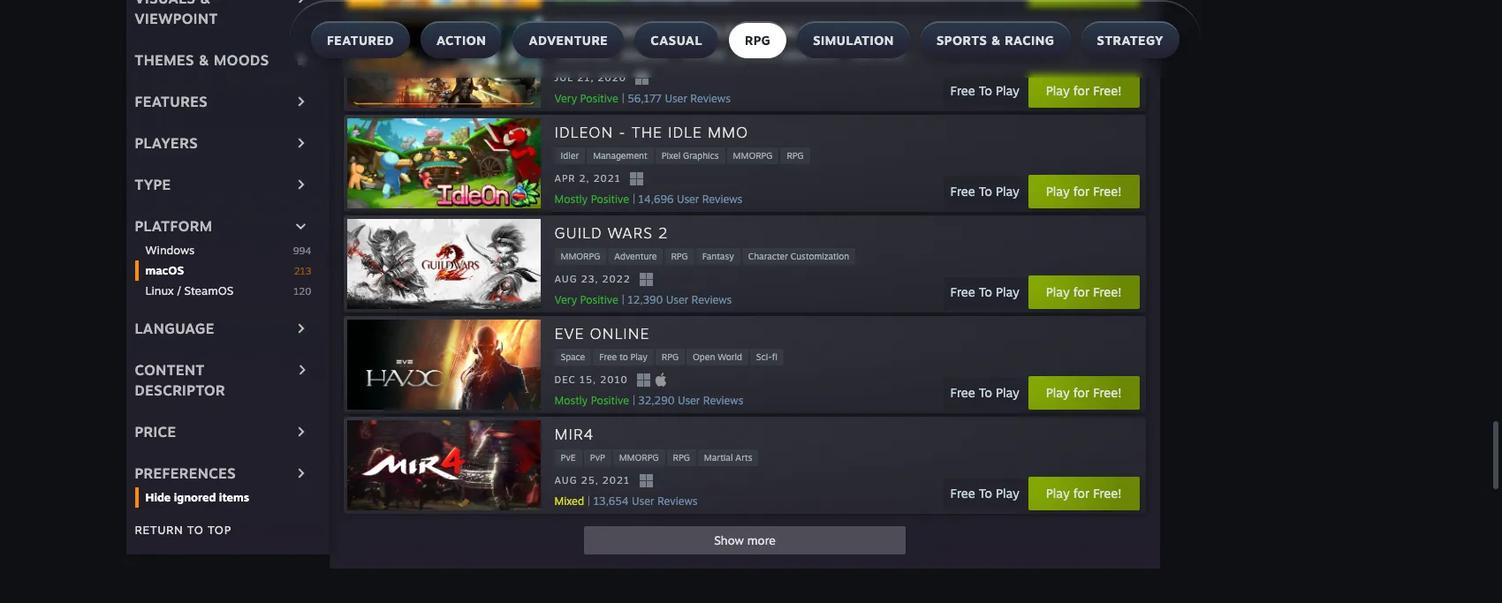 Task type: describe. For each thing, give the bounding box(es) containing it.
| for -
[[633, 192, 636, 206]]

eve online
[[555, 324, 650, 342]]

guild wars 2 link
[[555, 222, 669, 244]]

hide
[[146, 490, 171, 504]]

windows
[[146, 243, 195, 257]]

old
[[704, 22, 737, 40]]

positive for online
[[591, 394, 630, 407]]

open for the rightmost 'open world' link
[[853, 49, 875, 60]]

very positive | 12,390 user reviews
[[555, 293, 732, 306]]

character for topmost character customization link
[[737, 49, 777, 60]]

reviews for wars
[[692, 293, 732, 306]]

to for free to play link to the top
[[581, 49, 590, 60]]

to for free to play link to the bottom
[[620, 351, 628, 362]]

1 vertical spatial character customization link
[[742, 248, 856, 265]]

user for wars™:
[[665, 92, 688, 105]]

idleon - the idle mmo
[[555, 122, 749, 141]]

mmorpg for mmorpg link under mmo
[[733, 150, 773, 160]]

yu-gi-oh! duel links image
[[347, 0, 541, 7]]

online
[[590, 324, 650, 342]]

top
[[208, 523, 232, 537]]

994
[[293, 244, 312, 257]]

idler link
[[555, 147, 586, 164]]

to for eve online
[[979, 385, 993, 400]]

strategy
[[1097, 33, 1163, 48]]

return
[[135, 523, 184, 537]]

2022
[[603, 273, 631, 286]]

reviews for -
[[703, 192, 743, 206]]

2021 for mir4
[[603, 475, 630, 487]]

price
[[135, 423, 177, 441]]

free to play for free to play link to the top
[[561, 49, 609, 60]]

character customization for the bottommost character customization link
[[749, 251, 850, 261]]

themes
[[135, 51, 195, 69]]

aug 25, 2021
[[555, 475, 630, 487]]

mmo
[[708, 122, 749, 141]]

customization for topmost character customization link
[[780, 49, 839, 60]]

character for the bottommost character customization link
[[749, 251, 789, 261]]

& for sports
[[991, 33, 1001, 48]]

23,
[[582, 273, 599, 286]]

preferences
[[135, 464, 237, 482]]

hide ignored items
[[146, 490, 250, 504]]

multiplayer
[[623, 49, 669, 60]]

pve link
[[555, 449, 582, 466]]

sci-
[[757, 351, 773, 362]]

pixel graphics
[[662, 150, 719, 160]]

for for wars
[[1074, 284, 1090, 300]]

items
[[219, 490, 250, 504]]

1 vertical spatial adventure
[[615, 251, 657, 261]]

reviews for wars™:
[[691, 92, 731, 105]]

sports & racing
[[936, 33, 1054, 48]]

2,
[[580, 172, 590, 185]]

for for wars™:
[[1074, 83, 1090, 98]]

show more
[[714, 533, 776, 547]]

free for mir4
[[951, 486, 976, 501]]

mostly for eve
[[555, 394, 588, 407]]

free to play for guild wars 2
[[951, 284, 1020, 300]]

apr
[[555, 172, 576, 185]]

wars
[[608, 223, 653, 242]]

0 vertical spatial character customization link
[[731, 46, 845, 63]]

mostly positive | 32,290 user reviews
[[555, 394, 744, 407]]

apr 2, 2021
[[555, 172, 622, 185]]

1 vertical spatial open world link
[[687, 349, 749, 365]]

120
[[294, 285, 312, 297]]

guild wars 2 image
[[347, 219, 541, 309]]

fantasy
[[703, 251, 734, 261]]

aug for mir4
[[555, 475, 578, 487]]

management
[[593, 150, 648, 160]]

5 play for free! from the top
[[1046, 486, 1122, 501]]

1 vertical spatial free to play link
[[594, 349, 654, 365]]

to for mir4
[[979, 486, 993, 501]]

play for free! for wars
[[1046, 284, 1122, 300]]

viewpoint
[[135, 9, 218, 27]]

language
[[135, 320, 215, 337]]

pve
[[561, 452, 576, 463]]

sci-fi
[[757, 351, 778, 362]]

mmorpg link right pvp link
[[613, 449, 665, 466]]

5 for from the top
[[1074, 486, 1090, 501]]

management link
[[587, 147, 654, 164]]

pvp link
[[584, 449, 612, 466]]

free to play for star wars™: the old republic™
[[951, 83, 1020, 98]]

space
[[561, 351, 586, 362]]

| for wars™:
[[622, 92, 625, 105]]

mir4 link
[[555, 424, 595, 446]]

0 horizontal spatial world
[[718, 351, 743, 362]]

32,290
[[639, 394, 675, 407]]

user for online
[[678, 394, 701, 407]]

to for guild wars 2
[[979, 284, 993, 300]]

idleon - the idle mmo image
[[347, 118, 541, 208]]

star wars™: the old republic™ image
[[347, 17, 541, 107]]

| for online
[[633, 394, 636, 407]]

platform
[[135, 217, 213, 235]]

to for idleon - the idle mmo
[[979, 184, 993, 199]]

to for star wars™: the old republic™
[[979, 83, 993, 98]]

republic™
[[742, 22, 831, 40]]

aug 23, 2022
[[555, 273, 631, 286]]

more
[[747, 533, 776, 547]]

steamos
[[185, 283, 234, 297]]

mir4
[[555, 425, 595, 443]]

dec 15, 2010
[[555, 374, 628, 386]]

features
[[135, 92, 208, 110]]

14,696
[[639, 192, 674, 206]]

star wars™: the old republic™ link
[[555, 21, 831, 43]]

graphics
[[683, 150, 719, 160]]

-
[[619, 122, 627, 141]]

mmorpg for mmorpg link below star wars™: the old republic™ link
[[684, 49, 723, 60]]

sci-fi link
[[750, 349, 784, 365]]

| right the mixed
[[588, 494, 591, 508]]

hide ignored items link
[[146, 489, 312, 506]]

15,
[[580, 374, 597, 386]]

mmorpg for mmorpg link underneath the 'guild'
[[561, 251, 601, 261]]

star wars™: the old republic™
[[555, 22, 831, 40]]

macos link
[[146, 262, 294, 279]]

the for idle
[[632, 122, 663, 141]]

martial arts link
[[698, 449, 759, 466]]

eve online image
[[347, 320, 541, 410]]

themes & moods
[[135, 51, 270, 69]]

the for old
[[668, 22, 699, 40]]



Task type: vqa. For each thing, say whether or not it's contained in the screenshot.
MIXED | 13,654 USER REVIEWS
yes



Task type: locate. For each thing, give the bounding box(es) containing it.
user right 12,390
[[667, 293, 689, 306]]

positive down 'jul 21, 2020'
[[581, 92, 619, 105]]

& inside visuals & viewpoint
[[200, 0, 211, 7]]

1 mostly from the top
[[555, 192, 588, 206]]

reviews for online
[[704, 394, 744, 407]]

2020
[[598, 72, 627, 84]]

0 vertical spatial free to play
[[561, 49, 609, 60]]

mmorpg link down the 'guild'
[[555, 248, 607, 265]]

0 vertical spatial world
[[878, 49, 902, 60]]

1 vertical spatial aug
[[555, 475, 578, 487]]

macos
[[146, 263, 184, 277]]

play for free! for online
[[1046, 385, 1122, 400]]

mmorpg down mmo
[[733, 150, 773, 160]]

0 vertical spatial &
[[200, 0, 211, 7]]

sports
[[936, 33, 987, 48]]

1 vertical spatial very
[[555, 293, 577, 306]]

5 free! from the top
[[1094, 486, 1122, 501]]

1 vertical spatial world
[[718, 351, 743, 362]]

wars™:
[[599, 22, 663, 40]]

mostly down dec
[[555, 394, 588, 407]]

mostly positive | 14,696 user reviews
[[555, 192, 743, 206]]

1 vertical spatial 2021
[[603, 475, 630, 487]]

open for the bottommost 'open world' link
[[693, 351, 716, 362]]

3 free! from the top
[[1094, 284, 1122, 300]]

show more button
[[584, 526, 905, 555]]

free for guild wars 2
[[951, 284, 976, 300]]

21,
[[578, 72, 595, 84]]

4 free! from the top
[[1094, 385, 1122, 400]]

mmorpg link down star wars™: the old republic™ link
[[677, 46, 729, 63]]

1 to from the top
[[979, 83, 993, 98]]

0 vertical spatial aug
[[555, 273, 578, 286]]

mostly for idleon
[[555, 192, 588, 206]]

open world
[[853, 49, 902, 60], [693, 351, 743, 362]]

very for guild wars 2
[[555, 293, 577, 306]]

free to play link up 21,
[[555, 46, 615, 63]]

mmorpg down star wars™: the old republic™ link
[[684, 49, 723, 60]]

return to top
[[135, 523, 232, 537]]

racing
[[1004, 33, 1054, 48]]

very positive | 56,177 user reviews
[[555, 92, 731, 105]]

12,390
[[628, 293, 663, 306]]

for for -
[[1074, 184, 1090, 199]]

to for return to top link
[[188, 523, 204, 537]]

0 horizontal spatial the
[[632, 122, 663, 141]]

pixel
[[662, 150, 681, 160]]

play
[[592, 49, 609, 60], [996, 83, 1020, 98], [1046, 83, 1070, 98], [996, 184, 1020, 199], [1046, 184, 1070, 199], [996, 284, 1020, 300], [1046, 284, 1070, 300], [631, 351, 648, 362], [996, 385, 1020, 400], [1046, 385, 1070, 400], [996, 486, 1020, 501], [1046, 486, 1070, 501]]

character customization down "republic™"
[[737, 49, 839, 60]]

mostly down the apr
[[555, 192, 588, 206]]

1 horizontal spatial to
[[581, 49, 590, 60]]

free to play
[[951, 83, 1020, 98], [951, 184, 1020, 199], [951, 284, 1020, 300], [951, 385, 1020, 400], [951, 486, 1020, 501]]

open world link left sports
[[846, 46, 908, 63]]

& left moods
[[199, 51, 210, 69]]

4 to from the top
[[979, 385, 993, 400]]

user right 13,654
[[632, 494, 655, 508]]

positive down aug 23, 2022
[[581, 293, 619, 306]]

open world down simulation at the top right
[[853, 49, 902, 60]]

2 free! from the top
[[1094, 184, 1122, 199]]

| left 14,696
[[633, 192, 636, 206]]

play for free!
[[1046, 83, 1122, 98], [1046, 184, 1122, 199], [1046, 284, 1122, 300], [1046, 385, 1122, 400], [1046, 486, 1122, 501]]

mostly
[[555, 192, 588, 206], [555, 394, 588, 407]]

2 vertical spatial &
[[199, 51, 210, 69]]

free to play for mir4
[[951, 486, 1020, 501]]

1 horizontal spatial world
[[878, 49, 902, 60]]

the right -
[[632, 122, 663, 141]]

| left "32,290"
[[633, 394, 636, 407]]

free to play for idleon - the idle mmo
[[951, 184, 1020, 199]]

1 horizontal spatial the
[[668, 22, 699, 40]]

character right fantasy
[[749, 251, 789, 261]]

4 free to play from the top
[[951, 385, 1020, 400]]

positive for wars
[[581, 293, 619, 306]]

open world for the rightmost 'open world' link
[[853, 49, 902, 60]]

customization
[[780, 49, 839, 60], [791, 251, 850, 261]]

3 free to play from the top
[[951, 284, 1020, 300]]

user for -
[[677, 192, 700, 206]]

0 vertical spatial free to play link
[[555, 46, 615, 63]]

positive down apr 2, 2021
[[591, 192, 630, 206]]

casual
[[650, 33, 702, 48]]

25,
[[582, 475, 599, 487]]

| for wars
[[622, 293, 625, 306]]

3 to from the top
[[979, 284, 993, 300]]

user
[[665, 92, 688, 105], [677, 192, 700, 206], [667, 293, 689, 306], [678, 394, 701, 407], [632, 494, 655, 508]]

free! for wars™:
[[1094, 83, 1122, 98]]

mmorpg down the 'guild'
[[561, 251, 601, 261]]

0 vertical spatial the
[[668, 22, 699, 40]]

213
[[294, 265, 312, 277]]

guild wars 2
[[555, 223, 669, 242]]

to down online
[[620, 351, 628, 362]]

aug
[[555, 273, 578, 286], [555, 475, 578, 487]]

character customization link right fantasy 'link'
[[742, 248, 856, 265]]

13,654
[[594, 494, 629, 508]]

5 free to play from the top
[[951, 486, 1020, 501]]

mmorpg link
[[677, 46, 729, 63], [727, 147, 779, 164], [555, 248, 607, 265], [613, 449, 665, 466]]

free! for -
[[1094, 184, 1122, 199]]

rpg
[[744, 33, 770, 48], [787, 150, 804, 160], [671, 251, 688, 261], [662, 351, 679, 362], [673, 452, 690, 463]]

descriptor
[[135, 381, 226, 399]]

3 for from the top
[[1074, 284, 1090, 300]]

content
[[135, 361, 205, 379]]

multiplayer link
[[617, 46, 676, 63]]

eve online link
[[555, 323, 650, 345]]

1 play for free! from the top
[[1046, 83, 1122, 98]]

return to top link
[[135, 523, 232, 537]]

0 horizontal spatial open world
[[693, 351, 743, 362]]

free for star wars™: the old republic™
[[951, 83, 976, 98]]

0 vertical spatial mostly
[[555, 192, 588, 206]]

1 vertical spatial free to play
[[600, 351, 648, 362]]

free to play for eve online
[[951, 385, 1020, 400]]

character customization for topmost character customization link
[[737, 49, 839, 60]]

adventure up jul
[[528, 33, 608, 48]]

character customization link down "republic™"
[[731, 46, 845, 63]]

| down 2022
[[622, 293, 625, 306]]

visuals
[[135, 0, 196, 7]]

0 vertical spatial 2021
[[594, 172, 622, 185]]

56,177
[[628, 92, 662, 105]]

&
[[200, 0, 211, 7], [991, 33, 1001, 48], [199, 51, 210, 69]]

character down "republic™"
[[737, 49, 777, 60]]

1 free to play from the top
[[951, 83, 1020, 98]]

user right "32,290"
[[678, 394, 701, 407]]

0 vertical spatial adventure
[[528, 33, 608, 48]]

1 vertical spatial customization
[[791, 251, 850, 261]]

free for eve online
[[951, 385, 976, 400]]

1 vertical spatial open world
[[693, 351, 743, 362]]

reviews
[[691, 92, 731, 105], [703, 192, 743, 206], [692, 293, 732, 306], [704, 394, 744, 407], [658, 494, 698, 508]]

martial
[[705, 452, 733, 463]]

0 horizontal spatial open world link
[[687, 349, 749, 365]]

type
[[135, 175, 172, 193]]

the left old
[[668, 22, 699, 40]]

mmorpg for mmorpg link right of pvp link
[[620, 452, 659, 463]]

to
[[581, 49, 590, 60], [620, 351, 628, 362], [188, 523, 204, 537]]

1 vertical spatial to
[[620, 351, 628, 362]]

character
[[737, 49, 777, 60], [749, 251, 789, 261]]

reviews down fantasy 'link'
[[692, 293, 732, 306]]

character customization
[[737, 49, 839, 60], [749, 251, 850, 261]]

open world link left sci-
[[687, 349, 749, 365]]

idleon
[[555, 122, 614, 141]]

5 to from the top
[[979, 486, 993, 501]]

1 vertical spatial open
[[693, 351, 716, 362]]

1 for from the top
[[1074, 83, 1090, 98]]

0 vertical spatial open
[[853, 49, 875, 60]]

idleon - the idle mmo link
[[555, 122, 749, 144]]

positive for wars™:
[[581, 92, 619, 105]]

2021
[[594, 172, 622, 185], [603, 475, 630, 487]]

3 play for free! from the top
[[1046, 284, 1122, 300]]

to left top
[[188, 523, 204, 537]]

0 vertical spatial customization
[[780, 49, 839, 60]]

aug for guild wars 2
[[555, 273, 578, 286]]

simulation
[[813, 33, 894, 48]]

pvp
[[590, 452, 605, 463]]

mmorpg right pvp
[[620, 452, 659, 463]]

mir4 image
[[347, 420, 541, 510]]

free to play link down online
[[594, 349, 654, 365]]

0 vertical spatial very
[[555, 92, 577, 105]]

2 to from the top
[[979, 184, 993, 199]]

open world left sci-
[[693, 351, 743, 362]]

& for visuals
[[200, 0, 211, 7]]

windows link
[[146, 242, 293, 259]]

1 horizontal spatial open world link
[[846, 46, 908, 63]]

mmorpg link down mmo
[[727, 147, 779, 164]]

players
[[135, 134, 198, 152]]

1 vertical spatial character customization
[[749, 251, 850, 261]]

play for free! for -
[[1046, 184, 1122, 199]]

2021 for idleon - the idle mmo
[[594, 172, 622, 185]]

linux
[[146, 283, 174, 297]]

free to play up 21,
[[561, 49, 609, 60]]

1 horizontal spatial adventure
[[615, 251, 657, 261]]

content descriptor
[[135, 361, 226, 399]]

free to play down online
[[600, 351, 648, 362]]

free to play
[[561, 49, 609, 60], [600, 351, 648, 362]]

free to play for free to play link to the bottom
[[600, 351, 648, 362]]

4 for from the top
[[1074, 385, 1090, 400]]

0 vertical spatial character
[[737, 49, 777, 60]]

pixel graphics link
[[656, 147, 726, 164]]

play for free! for wars™:
[[1046, 83, 1122, 98]]

free! for online
[[1094, 385, 1122, 400]]

1 horizontal spatial open
[[853, 49, 875, 60]]

user right 14,696
[[677, 192, 700, 206]]

2021 up 13,654
[[603, 475, 630, 487]]

user for wars
[[667, 293, 689, 306]]

character customization link
[[731, 46, 845, 63], [742, 248, 856, 265]]

for for online
[[1074, 385, 1090, 400]]

open left sci-
[[693, 351, 716, 362]]

1 vertical spatial the
[[632, 122, 663, 141]]

idler
[[561, 150, 579, 160]]

positive for -
[[591, 192, 630, 206]]

star
[[555, 22, 594, 40]]

adventure down wars on the left of the page
[[615, 251, 657, 261]]

free! for wars
[[1094, 284, 1122, 300]]

very down aug 23, 2022
[[555, 293, 577, 306]]

world down simulation at the top right
[[878, 49, 902, 60]]

| left 56,177
[[622, 92, 625, 105]]

4 play for free! from the top
[[1046, 385, 1122, 400]]

jul
[[555, 72, 574, 84]]

reviews up martial
[[704, 394, 744, 407]]

0 vertical spatial open world
[[853, 49, 902, 60]]

to up 21,
[[581, 49, 590, 60]]

2 play for free! from the top
[[1046, 184, 1122, 199]]

mixed | 13,654 user reviews
[[555, 494, 698, 508]]

1 vertical spatial mostly
[[555, 394, 588, 407]]

jul 21, 2020
[[555, 72, 627, 84]]

1 very from the top
[[555, 92, 577, 105]]

reviews down "graphics"
[[703, 192, 743, 206]]

2 free to play from the top
[[951, 184, 1020, 199]]

linux / steamos link
[[146, 282, 294, 299]]

& left "racing"
[[991, 33, 1001, 48]]

reviews right 13,654
[[658, 494, 698, 508]]

2 horizontal spatial to
[[620, 351, 628, 362]]

ignored
[[174, 490, 216, 504]]

reviews up mmo
[[691, 92, 731, 105]]

2 very from the top
[[555, 293, 577, 306]]

world left sci-
[[718, 351, 743, 362]]

featured
[[327, 33, 394, 48]]

adventure link
[[609, 248, 663, 265]]

/
[[178, 283, 181, 297]]

customization for the bottommost character customization link
[[791, 251, 850, 261]]

0 vertical spatial to
[[581, 49, 590, 60]]

idle
[[668, 122, 703, 141]]

2 for from the top
[[1074, 184, 1090, 199]]

2 mostly from the top
[[555, 394, 588, 407]]

open world for the bottommost 'open world' link
[[693, 351, 743, 362]]

linux / steamos
[[146, 283, 234, 297]]

1 free! from the top
[[1094, 83, 1122, 98]]

2021 right 2,
[[594, 172, 622, 185]]

free for idleon - the idle mmo
[[951, 184, 976, 199]]

visuals & viewpoint
[[135, 0, 218, 27]]

0 vertical spatial open world link
[[846, 46, 908, 63]]

0 vertical spatial character customization
[[737, 49, 839, 60]]

guild
[[555, 223, 603, 242]]

1 horizontal spatial open world
[[853, 49, 902, 60]]

character customization right fantasy
[[749, 251, 850, 261]]

1 vertical spatial &
[[991, 33, 1001, 48]]

rpg link
[[781, 147, 810, 164], [665, 248, 695, 265], [656, 349, 685, 365], [667, 449, 697, 466]]

very down jul
[[555, 92, 577, 105]]

fi
[[773, 351, 778, 362]]

0 horizontal spatial to
[[188, 523, 204, 537]]

aug up the mixed
[[555, 475, 578, 487]]

1 aug from the top
[[555, 273, 578, 286]]

user right 56,177
[[665, 92, 688, 105]]

open down simulation at the top right
[[853, 49, 875, 60]]

aug left '23,'
[[555, 273, 578, 286]]

world
[[878, 49, 902, 60], [718, 351, 743, 362]]

positive down the 2010
[[591, 394, 630, 407]]

2 aug from the top
[[555, 475, 578, 487]]

& up viewpoint
[[200, 0, 211, 7]]

2 vertical spatial to
[[188, 523, 204, 537]]

0 horizontal spatial adventure
[[528, 33, 608, 48]]

very for star wars™: the old republic™
[[555, 92, 577, 105]]

& for themes
[[199, 51, 210, 69]]

0 horizontal spatial open
[[693, 351, 716, 362]]

action
[[436, 33, 486, 48]]

1 vertical spatial character
[[749, 251, 789, 261]]

very
[[555, 92, 577, 105], [555, 293, 577, 306]]

2
[[659, 223, 669, 242]]



